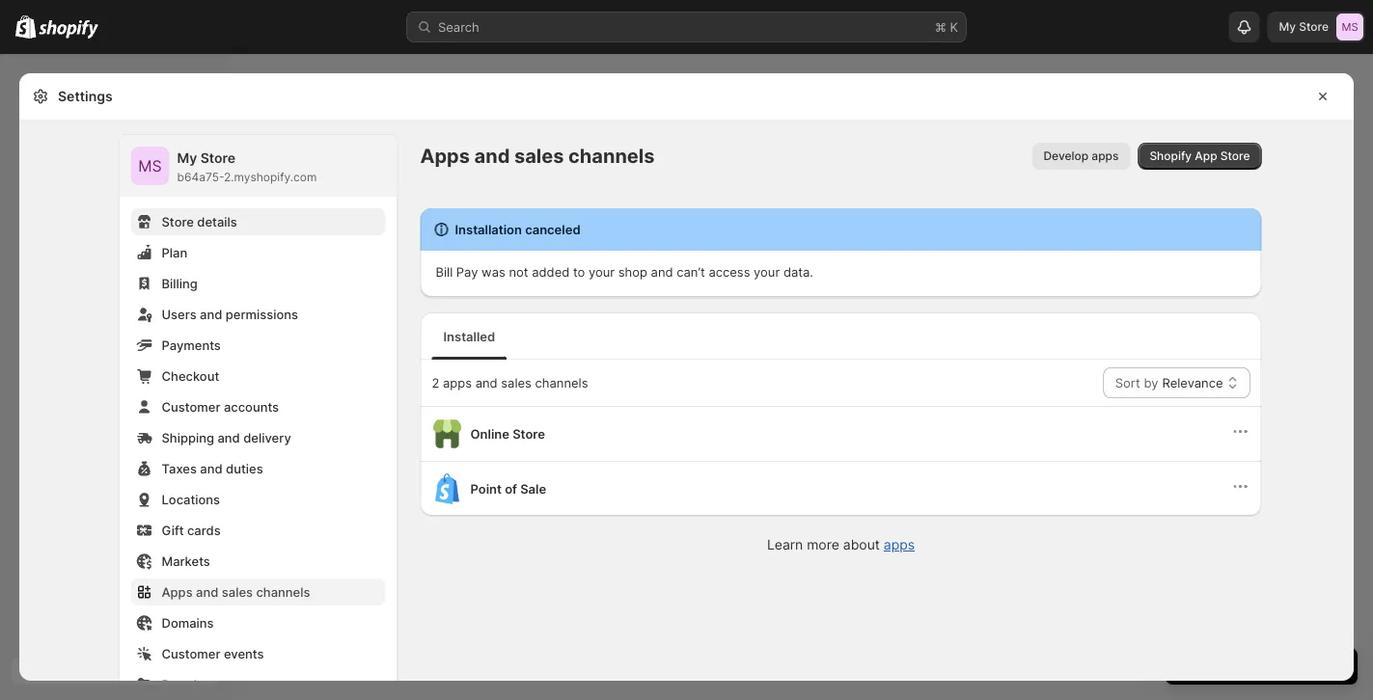 Task type: describe. For each thing, give the bounding box(es) containing it.
online store logo image
[[432, 419, 463, 450]]

and right users
[[200, 307, 222, 322]]

sort by relevance
[[1116, 376, 1224, 391]]

customer accounts link
[[131, 394, 386, 421]]

sort
[[1116, 376, 1141, 391]]

data.
[[784, 265, 814, 279]]

apps and sales channels inside "link"
[[162, 585, 310, 600]]

apps link
[[884, 537, 915, 554]]

access
[[709, 265, 751, 279]]

relevance
[[1163, 376, 1224, 391]]

delivery
[[243, 431, 291, 446]]

about
[[843, 537, 880, 554]]

learn more about apps
[[767, 537, 915, 554]]

events
[[224, 647, 264, 662]]

search
[[438, 19, 480, 34]]

duties
[[226, 461, 263, 476]]

settings
[[58, 88, 113, 105]]

my store
[[1280, 20, 1329, 34]]

payments
[[162, 338, 221, 353]]

cards
[[187, 523, 221, 538]]

⌘ k
[[935, 19, 959, 34]]

pay
[[456, 265, 478, 279]]

2 vertical spatial apps
[[884, 537, 915, 554]]

sale
[[521, 482, 547, 497]]

locations link
[[131, 487, 386, 514]]

shopify image
[[39, 20, 99, 39]]

0 vertical spatial sales
[[515, 144, 564, 168]]

my for my store
[[1280, 20, 1297, 34]]

domains link
[[131, 610, 386, 637]]

accounts
[[224, 400, 279, 415]]

brand link
[[131, 672, 386, 699]]

develop
[[1044, 149, 1089, 163]]

2 your from the left
[[754, 265, 780, 279]]

details
[[197, 214, 237, 229]]

bill
[[436, 265, 453, 279]]

brand
[[162, 678, 197, 693]]

gift cards link
[[131, 517, 386, 544]]

customer events link
[[131, 641, 386, 668]]

0 vertical spatial channels
[[569, 144, 655, 168]]

shopify app store link
[[1139, 143, 1262, 170]]

plan
[[162, 245, 187, 260]]

shipping and delivery link
[[131, 425, 386, 452]]

payments link
[[131, 332, 386, 359]]

canceled
[[525, 222, 581, 237]]

2 apps and sales channels
[[432, 376, 588, 391]]

and inside 'link'
[[200, 461, 223, 476]]

develop apps
[[1044, 149, 1119, 163]]

and inside "link"
[[196, 585, 219, 600]]

not
[[509, 265, 529, 279]]

domains
[[162, 616, 214, 631]]

store right app
[[1221, 149, 1251, 163]]

markets link
[[131, 548, 386, 575]]

my store image
[[131, 147, 169, 185]]

gift
[[162, 523, 184, 538]]

1 vertical spatial sales
[[501, 376, 532, 391]]

sales inside 'apps and sales channels' "link"
[[222, 585, 253, 600]]

apps for 2
[[443, 376, 472, 391]]

0 vertical spatial apps and sales channels
[[420, 144, 655, 168]]

store up plan
[[162, 214, 194, 229]]

of
[[505, 482, 517, 497]]

1 your from the left
[[589, 265, 615, 279]]

apps and sales channels link
[[131, 579, 386, 606]]

settings dialog
[[19, 73, 1354, 701]]

users
[[162, 307, 197, 322]]

checkout
[[162, 369, 219, 384]]

store details
[[162, 214, 237, 229]]

taxes
[[162, 461, 197, 476]]

by
[[1144, 376, 1159, 391]]

store for my store
[[1300, 20, 1329, 34]]

customer events
[[162, 647, 264, 662]]

shipping
[[162, 431, 214, 446]]



Task type: vqa. For each thing, say whether or not it's contained in the screenshot.
Customer Accounts link
yes



Task type: locate. For each thing, give the bounding box(es) containing it.
1 horizontal spatial my
[[1280, 20, 1297, 34]]

store details link
[[131, 209, 386, 236]]

and up installation
[[475, 144, 510, 168]]

0 vertical spatial customer
[[162, 400, 221, 415]]

shop settings menu element
[[119, 135, 397, 701]]

customer inside customer accounts link
[[162, 400, 221, 415]]

k
[[950, 19, 959, 34]]

customer accounts
[[162, 400, 279, 415]]

online store
[[471, 427, 545, 442]]

apps right develop
[[1092, 149, 1119, 163]]

online
[[471, 427, 510, 442]]

taxes and duties
[[162, 461, 263, 476]]

0 horizontal spatial apps
[[162, 585, 193, 600]]

1 vertical spatial channels
[[535, 376, 588, 391]]

locations
[[162, 492, 220, 507]]

1 vertical spatial apps
[[443, 376, 472, 391]]

point of sale logo image
[[432, 474, 463, 505]]

bill pay was not added to your shop and can't access your data.
[[436, 265, 814, 279]]

2 vertical spatial channels
[[256, 585, 310, 600]]

store right online in the left bottom of the page
[[513, 427, 545, 442]]

point
[[471, 482, 502, 497]]

dialog
[[1362, 73, 1374, 682]]

my store image
[[1337, 14, 1364, 41]]

checkout link
[[131, 363, 386, 390]]

point of sale
[[471, 482, 547, 497]]

0 vertical spatial apps
[[420, 144, 470, 168]]

1 horizontal spatial apps
[[884, 537, 915, 554]]

customer
[[162, 400, 221, 415], [162, 647, 221, 662]]

channels up online store
[[535, 376, 588, 391]]

installation
[[455, 222, 522, 237]]

1 horizontal spatial apps and sales channels
[[420, 144, 655, 168]]

channels up canceled
[[569, 144, 655, 168]]

channels
[[569, 144, 655, 168], [535, 376, 588, 391], [256, 585, 310, 600]]

my up b64a75-
[[177, 150, 197, 167]]

your left data.
[[754, 265, 780, 279]]

customer for customer accounts
[[162, 400, 221, 415]]

customer inside customer events link
[[162, 647, 221, 662]]

your
[[589, 265, 615, 279], [754, 265, 780, 279]]

0 vertical spatial apps
[[1092, 149, 1119, 163]]

sales
[[515, 144, 564, 168], [501, 376, 532, 391], [222, 585, 253, 600]]

1 vertical spatial apps and sales channels
[[162, 585, 310, 600]]

installed button
[[428, 314, 511, 360]]

0 horizontal spatial apps
[[443, 376, 472, 391]]

0 horizontal spatial apps and sales channels
[[162, 585, 310, 600]]

2 customer from the top
[[162, 647, 221, 662]]

customer down checkout
[[162, 400, 221, 415]]

plan link
[[131, 239, 386, 266]]

sales down markets link
[[222, 585, 253, 600]]

channels inside "link"
[[256, 585, 310, 600]]

app
[[1195, 149, 1218, 163]]

0 horizontal spatial my
[[177, 150, 197, 167]]

apps down "markets"
[[162, 585, 193, 600]]

my store b64a75-2.myshopify.com
[[177, 150, 317, 184]]

1 vertical spatial my
[[177, 150, 197, 167]]

store for my store b64a75-2.myshopify.com
[[201, 150, 236, 167]]

develop apps link
[[1032, 143, 1131, 170]]

apps
[[1092, 149, 1119, 163], [443, 376, 472, 391], [884, 537, 915, 554]]

channels down markets link
[[256, 585, 310, 600]]

ms button
[[131, 147, 169, 185]]

⌘
[[935, 19, 947, 34]]

gift cards
[[162, 523, 221, 538]]

users and permissions
[[162, 307, 298, 322]]

added
[[532, 265, 570, 279]]

sales up canceled
[[515, 144, 564, 168]]

store inside my store b64a75-2.myshopify.com
[[201, 150, 236, 167]]

apps and sales channels
[[420, 144, 655, 168], [162, 585, 310, 600]]

2 vertical spatial sales
[[222, 585, 253, 600]]

1 vertical spatial apps
[[162, 585, 193, 600]]

sales up online store
[[501, 376, 532, 391]]

billing link
[[131, 270, 386, 297]]

store for online store
[[513, 427, 545, 442]]

and up domains at left
[[196, 585, 219, 600]]

more
[[807, 537, 840, 554]]

and down customer accounts
[[218, 431, 240, 446]]

apps up installation
[[420, 144, 470, 168]]

store
[[1300, 20, 1329, 34], [1221, 149, 1251, 163], [201, 150, 236, 167], [162, 214, 194, 229], [513, 427, 545, 442]]

apps right 2
[[443, 376, 472, 391]]

1 horizontal spatial your
[[754, 265, 780, 279]]

and down installed button on the left
[[476, 376, 498, 391]]

your right the to
[[589, 265, 615, 279]]

0 horizontal spatial your
[[589, 265, 615, 279]]

and
[[475, 144, 510, 168], [651, 265, 673, 279], [200, 307, 222, 322], [476, 376, 498, 391], [218, 431, 240, 446], [200, 461, 223, 476], [196, 585, 219, 600]]

my left my store icon
[[1280, 20, 1297, 34]]

b64a75-
[[177, 170, 224, 184]]

store left my store icon
[[1300, 20, 1329, 34]]

2 horizontal spatial apps
[[1092, 149, 1119, 163]]

2
[[432, 376, 440, 391]]

0 vertical spatial my
[[1280, 20, 1297, 34]]

1 customer from the top
[[162, 400, 221, 415]]

2.myshopify.com
[[224, 170, 317, 184]]

installed
[[444, 329, 495, 344]]

markets
[[162, 554, 210, 569]]

was
[[482, 265, 506, 279]]

1 vertical spatial customer
[[162, 647, 221, 662]]

apps right "about"
[[884, 537, 915, 554]]

to
[[573, 265, 585, 279]]

store up b64a75-
[[201, 150, 236, 167]]

shop
[[619, 265, 648, 279]]

apps and sales channels down markets link
[[162, 585, 310, 600]]

shopify
[[1150, 149, 1192, 163]]

taxes and duties link
[[131, 456, 386, 483]]

apps inside "link"
[[162, 585, 193, 600]]

and left can't on the top
[[651, 265, 673, 279]]

apps
[[420, 144, 470, 168], [162, 585, 193, 600]]

apps and sales channels up canceled
[[420, 144, 655, 168]]

learn
[[767, 537, 803, 554]]

users and permissions link
[[131, 301, 386, 328]]

and right "taxes" on the left
[[200, 461, 223, 476]]

can't
[[677, 265, 705, 279]]

permissions
[[226, 307, 298, 322]]

apps for develop
[[1092, 149, 1119, 163]]

installation canceled
[[455, 222, 581, 237]]

my for my store b64a75-2.myshopify.com
[[177, 150, 197, 167]]

my inside my store b64a75-2.myshopify.com
[[177, 150, 197, 167]]

customer for customer events
[[162, 647, 221, 662]]

shopify image
[[15, 15, 36, 38]]

1 horizontal spatial apps
[[420, 144, 470, 168]]

shipping and delivery
[[162, 431, 291, 446]]

shopify app store
[[1150, 149, 1251, 163]]

billing
[[162, 276, 198, 291]]

customer down domains at left
[[162, 647, 221, 662]]



